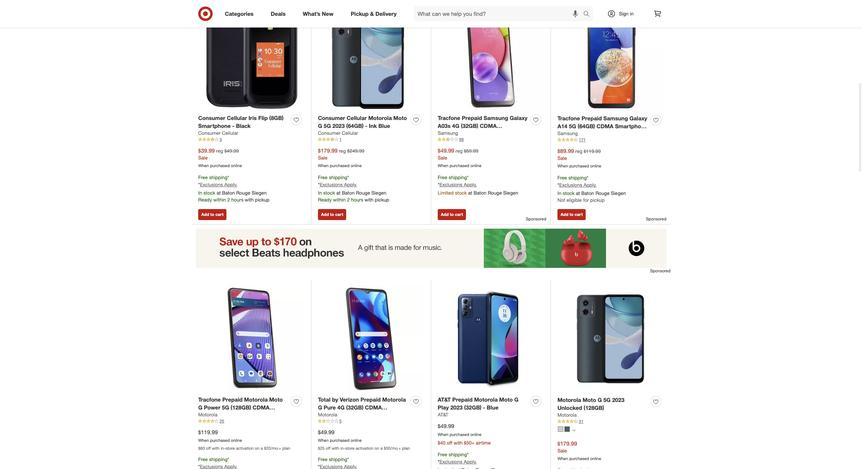 Task type: locate. For each thing, give the bounding box(es) containing it.
free shipping *
[[198, 457, 229, 463], [318, 457, 349, 463]]

0 horizontal spatial activation
[[236, 446, 254, 452]]

tracfone inside the tracfone prepaid motorola moto g power 5g (128gb) cdma smartphone - blue
[[198, 397, 221, 404]]

4 cart from the left
[[575, 212, 583, 217]]

a03s
[[438, 122, 451, 129]]

5g inside consumer cellular motorola moto g 5g 2023 (64gb) - ink blue
[[324, 122, 331, 129]]

4 add to cart button from the left
[[558, 209, 586, 220]]

at&t prepaid motorola moto g play 2023 (32gb) - blue image
[[438, 286, 544, 392], [438, 286, 544, 392]]

consumer cellular up '3'
[[198, 130, 238, 136]]

purchased down 5
[[330, 439, 350, 444]]

free up "not"
[[558, 175, 568, 181]]

2023 up 1
[[333, 122, 345, 129]]

smartphone down pure
[[318, 412, 351, 419]]

1 horizontal spatial ready
[[318, 197, 332, 203]]

free shipping * for $49.99
[[318, 457, 349, 463]]

at inside free shipping * * exclusions apply. in stock at  baton rouge siegen not eligible for pickup
[[576, 190, 580, 196]]

purchased down '$59.99'
[[450, 163, 470, 169]]

3 cart from the left
[[455, 212, 463, 217]]

black
[[236, 122, 251, 129], [476, 130, 491, 137], [562, 131, 576, 138]]

samsung up 171 link
[[604, 115, 628, 122]]

2 a from the left
[[381, 446, 383, 452]]

1 horizontal spatial consumer cellular
[[318, 130, 358, 136]]

g inside consumer cellular motorola moto g 5g 2023 (64gb) - ink blue
[[318, 122, 322, 129]]

$179.99 inside $179.99 sale when purchased online
[[558, 441, 578, 448]]

2 horizontal spatial black
[[562, 131, 576, 138]]

total
[[318, 397, 331, 404]]

1 horizontal spatial black
[[476, 130, 491, 137]]

g inside total by verizon prepaid motorola g pure 4g (32gb) cdma smartphone - blue
[[318, 405, 322, 411]]

1 vertical spatial 4g
[[338, 405, 345, 411]]

tracfone up power
[[198, 397, 221, 404]]

1 vertical spatial at&t
[[438, 412, 449, 418]]

unlocked
[[558, 405, 583, 412]]

at for exclusions apply. link on top of the limited
[[469, 190, 473, 196]]

0 horizontal spatial ready
[[198, 197, 212, 203]]

$119.99
[[584, 148, 601, 154], [198, 429, 218, 436]]

0 horizontal spatial within
[[213, 197, 226, 203]]

off
[[447, 441, 453, 446], [206, 446, 211, 452], [326, 446, 331, 452]]

exclusions down $40
[[440, 459, 463, 465]]

2 horizontal spatial 2023
[[613, 397, 625, 404]]

0 horizontal spatial free shipping *
[[198, 457, 229, 463]]

free up the limited
[[438, 175, 448, 181]]

4g right a03s on the right
[[452, 122, 460, 129]]

1 on from the left
[[255, 446, 260, 452]]

0 horizontal spatial store
[[226, 446, 235, 452]]

at for consumer cellular iris flip (8gb) smartphone - black exclusions apply. link
[[217, 190, 221, 196]]

2
[[227, 197, 230, 203], [347, 197, 350, 203]]

cellular
[[227, 115, 247, 122], [347, 115, 367, 122], [222, 130, 238, 136], [342, 130, 358, 136]]

moto for consumer cellular motorola moto g 5g 2023 (64gb) - ink blue
[[394, 115, 407, 122]]

1 horizontal spatial hours
[[351, 197, 364, 203]]

2 store from the left
[[346, 446, 355, 452]]

off inside $49.99 when purchased online $25 off with in-store activation on a $30/mo.+ plan
[[326, 446, 331, 452]]

within for $39.99
[[213, 197, 226, 203]]

2 free shipping * from the left
[[318, 457, 349, 463]]

on inside $49.99 when purchased online $25 off with in-store activation on a $30/mo.+ plan
[[375, 446, 380, 452]]

apply. down $49.99 reg $59.99 sale when purchased online
[[464, 182, 477, 188]]

(32gb) down verizon
[[346, 405, 364, 411]]

black for a03s
[[476, 130, 491, 137]]

motorola inside the tracfone prepaid motorola moto g power 5g (128gb) cdma smartphone - blue
[[244, 397, 268, 404]]

reg for $89.99
[[576, 148, 583, 154]]

off inside $119.99 when purchased online $60 off with in-store activation on a $20/mo.+ plan
[[206, 446, 211, 452]]

1 add to cart from the left
[[201, 212, 224, 217]]

black inside tracfone prepaid samsung galaxy a03s 4g (32gb) cdma smartphone - black
[[476, 130, 491, 137]]

$49.99 inside $49.99 reg $59.99 sale when purchased online
[[438, 147, 455, 154]]

purchased down 25
[[210, 439, 230, 444]]

1 add from the left
[[201, 212, 209, 217]]

2 vertical spatial 2023
[[451, 405, 463, 411]]

consumer cellular for 5g
[[318, 130, 358, 136]]

free shipping * * exclusions apply. in stock at  baton rouge siegen ready within 2 hours with pickup down $179.99 reg $249.99 sale when purchased online
[[318, 175, 390, 203]]

baton
[[222, 190, 235, 196], [342, 190, 355, 196], [474, 190, 487, 196], [582, 190, 595, 196]]

at for exclusions apply. link above the eligible
[[576, 190, 580, 196]]

exclusions down $39.99 reg $49.99 sale when purchased online at the left top of page
[[200, 182, 223, 188]]

1 horizontal spatial samsung link
[[558, 130, 578, 137]]

samsung down a03s on the right
[[438, 130, 458, 136]]

&
[[370, 10, 374, 17]]

1 horizontal spatial activation
[[356, 446, 374, 452]]

activation for -
[[356, 446, 374, 452]]

1 in- from the left
[[221, 446, 226, 452]]

smartphone up 171 link
[[616, 123, 648, 130]]

at&t
[[438, 397, 451, 404], [438, 412, 449, 418]]

cellular inside consumer cellular iris flip (8gb) smartphone - black
[[227, 115, 247, 122]]

(32gb) inside total by verizon prepaid motorola g pure 4g (32gb) cdma smartphone - blue
[[346, 405, 364, 411]]

prepaid for 5g
[[582, 115, 602, 122]]

consumer cellular motorola moto g 5g 2023 (64gb) - ink blue image
[[318, 4, 424, 110], [318, 4, 424, 110]]

reg for $39.99
[[216, 148, 223, 154]]

free shipping * down $25
[[318, 457, 349, 463]]

- down a14
[[558, 131, 560, 138]]

1 horizontal spatial $119.99
[[584, 148, 601, 154]]

exclusions up the limited
[[440, 182, 463, 188]]

when inside $39.99 reg $49.99 sale when purchased online
[[198, 163, 209, 169]]

motorola
[[369, 115, 392, 122], [244, 397, 268, 404], [383, 397, 406, 404], [474, 397, 498, 404], [558, 397, 582, 404], [198, 412, 218, 418], [318, 412, 337, 418], [558, 413, 577, 419]]

harbor gray image
[[558, 427, 564, 433]]

3 add from the left
[[441, 212, 449, 217]]

purchased down $89.99
[[570, 164, 590, 169]]

2023
[[333, 122, 345, 129], [613, 397, 625, 404], [451, 405, 463, 411]]

1 horizontal spatial 4g
[[452, 122, 460, 129]]

0 horizontal spatial consumer cellular
[[198, 130, 238, 136]]

store right $25
[[346, 446, 355, 452]]

0 horizontal spatial samsung link
[[438, 130, 458, 137]]

prepaid inside total by verizon prepaid motorola g pure 4g (32gb) cdma smartphone - blue
[[361, 397, 381, 404]]

exclusions inside free shipping * * exclusions apply.
[[440, 459, 463, 465]]

a inside $119.99 when purchased online $60 off with in-store activation on a $20/mo.+ plan
[[261, 446, 263, 452]]

1 consumer cellular link from the left
[[198, 130, 238, 137]]

shipping down $39.99 reg $49.99 sale when purchased online at the left top of page
[[209, 175, 228, 181]]

in
[[198, 190, 202, 196], [318, 190, 322, 196], [558, 190, 562, 196]]

2 hours from the left
[[351, 197, 364, 203]]

0 horizontal spatial (128gb)
[[231, 405, 251, 411]]

black down the iris
[[236, 122, 251, 129]]

$49.99 down at&t link
[[438, 423, 455, 430]]

sign in
[[619, 11, 634, 17]]

2023 for at&t prepaid motorola moto g play 2023 (32gb) - blue
[[451, 405, 463, 411]]

purchased down $249.99
[[330, 163, 350, 169]]

0 vertical spatial 4g
[[452, 122, 460, 129]]

1 horizontal spatial free shipping *
[[318, 457, 349, 463]]

1 store from the left
[[226, 446, 235, 452]]

2 add to cart button from the left
[[318, 209, 347, 220]]

0 horizontal spatial in
[[198, 190, 202, 196]]

0 horizontal spatial tracfone
[[198, 397, 221, 404]]

motorola inside total by verizon prepaid motorola g pure 4g (32gb) cdma smartphone - blue
[[383, 397, 406, 404]]

samsung
[[484, 115, 509, 122], [604, 115, 628, 122], [438, 130, 458, 136], [558, 131, 578, 137]]

$179.99 sale when purchased online
[[558, 441, 602, 462]]

$49.99 up $25
[[318, 429, 335, 436]]

pickup
[[351, 10, 369, 17]]

consumer cellular link for 5g
[[318, 130, 358, 137]]

$249.99
[[348, 148, 365, 154]]

$119.99 when purchased online $60 off with in-store activation on a $20/mo.+ plan
[[198, 429, 291, 452]]

0 horizontal spatial 4g
[[338, 405, 345, 411]]

eligible
[[567, 197, 582, 203]]

-
[[232, 122, 235, 129], [365, 122, 368, 129], [472, 130, 474, 137], [558, 131, 560, 138], [483, 405, 486, 411], [232, 412, 235, 419], [352, 412, 355, 419]]

consumer cellular iris flip (8gb) smartphone - black image
[[198, 4, 304, 110], [198, 4, 304, 110]]

0 horizontal spatial $119.99
[[198, 429, 218, 436]]

samsung link for a03s
[[438, 130, 458, 137]]

advertisement region
[[192, 229, 671, 268]]

apply. up the for
[[584, 182, 597, 188]]

cart
[[216, 212, 224, 217], [335, 212, 344, 217], [455, 212, 463, 217], [575, 212, 583, 217]]

moto for at&t prepaid motorola moto g play 2023 (32gb) - blue
[[500, 397, 513, 404]]

$49.99
[[438, 147, 455, 154], [225, 148, 239, 154], [438, 423, 455, 430], [318, 429, 335, 436]]

$119.99 up '$60'
[[198, 429, 218, 436]]

smartphone
[[198, 122, 231, 129], [616, 123, 648, 130], [438, 130, 471, 137], [198, 412, 231, 419], [318, 412, 351, 419]]

- up 3 link on the top left of the page
[[232, 122, 235, 129]]

reg down 99 at top
[[456, 148, 463, 154]]

sponsored for tracfone prepaid samsung galaxy a03s 4g (32gb) cdma smartphone - black
[[526, 216, 547, 222]]

motorola moto g 5g 2023 unlocked (128gb) image
[[558, 286, 664, 393], [558, 286, 664, 393]]

cdma up the 99 link
[[480, 122, 497, 129]]

g inside at&t prepaid motorola moto g play 2023 (32gb) - blue
[[515, 397, 519, 404]]

add to cart button for $49.99
[[438, 209, 466, 220]]

baton inside free shipping * * exclusions apply. in stock at  baton rouge siegen not eligible for pickup
[[582, 190, 595, 196]]

0 vertical spatial $119.99
[[584, 148, 601, 154]]

smartphone up '3'
[[198, 122, 231, 129]]

reg down 1
[[339, 148, 346, 154]]

4g down by
[[338, 405, 345, 411]]

(128gb) up 31 "link"
[[584, 405, 605, 412]]

sale inside $179.99 reg $249.99 sale when purchased online
[[318, 155, 328, 161]]

(64gb) left ink at the left top of page
[[347, 122, 364, 129]]

add for $39.99
[[201, 212, 209, 217]]

prepaid inside 'tracfone prepaid samsung galaxy a14 5g (64gb) cdma smartphone - black'
[[582, 115, 602, 122]]

a for blue
[[261, 446, 263, 452]]

(64gb) inside 'tracfone prepaid samsung galaxy a14 5g (64gb) cdma smartphone - black'
[[578, 123, 596, 130]]

to
[[210, 212, 214, 217], [330, 212, 334, 217], [450, 212, 454, 217], [570, 212, 574, 217]]

2023 up 31 "link"
[[613, 397, 625, 404]]

g
[[318, 122, 322, 129], [515, 397, 519, 404], [598, 397, 602, 404], [198, 405, 203, 411], [318, 405, 322, 411]]

consumer cellular link for smartphone
[[198, 130, 238, 137]]

reg for $179.99
[[339, 148, 346, 154]]

0 horizontal spatial free shipping * * exclusions apply. in stock at  baton rouge siegen ready within 2 hours with pickup
[[198, 175, 270, 203]]

at&t up play at the right bottom of page
[[438, 397, 451, 404]]

(64gb)
[[347, 122, 364, 129], [578, 123, 596, 130]]

0 horizontal spatial (64gb)
[[347, 122, 364, 129]]

1 horizontal spatial pickup
[[375, 197, 390, 203]]

samsung link down a14
[[558, 130, 578, 137]]

moto inside motorola moto g 5g 2023 unlocked (128gb)
[[583, 397, 597, 404]]

in- right '$60'
[[221, 446, 226, 452]]

apply. down $179.99 reg $249.99 sale when purchased online
[[344, 182, 357, 188]]

activation inside $119.99 when purchased online $60 off with in-store activation on a $20/mo.+ plan
[[236, 446, 254, 452]]

reg for $49.99
[[456, 148, 463, 154]]

blue inside the tracfone prepaid motorola moto g power 5g (128gb) cdma smartphone - blue
[[236, 412, 248, 419]]

shipping inside free shipping * * exclusions apply. in stock at  baton rouge siegen not eligible for pickup
[[569, 175, 587, 181]]

0 vertical spatial $179.99
[[318, 147, 338, 154]]

sale
[[198, 155, 208, 161], [318, 155, 328, 161], [438, 155, 448, 161], [558, 155, 567, 161], [558, 449, 567, 454]]

purchased inside $119.99 when purchased online $60 off with in-store activation on a $20/mo.+ plan
[[210, 439, 230, 444]]

- inside at&t prepaid motorola moto g play 2023 (32gb) - blue
[[483, 405, 486, 411]]

- inside tracfone prepaid samsung galaxy a03s 4g (32gb) cdma smartphone - black
[[472, 130, 474, 137]]

exclusions apply. link up the eligible
[[560, 182, 597, 188]]

in- inside $49.99 when purchased online $25 off with in-store activation on a $30/mo.+ plan
[[341, 446, 346, 452]]

prepaid for power
[[222, 397, 243, 404]]

3 to from the left
[[450, 212, 454, 217]]

samsung link down a03s on the right
[[438, 130, 458, 137]]

1 horizontal spatial 2023
[[451, 405, 463, 411]]

add to cart for $49.99
[[441, 212, 463, 217]]

tracfone prepaid samsung galaxy a03s 4g (32gb) cdma smartphone - black
[[438, 115, 528, 137]]

2 add from the left
[[321, 212, 329, 217]]

- right 5
[[352, 412, 355, 419]]

0 horizontal spatial black
[[236, 122, 251, 129]]

blue
[[379, 122, 390, 129], [487, 405, 499, 411], [236, 412, 248, 419], [356, 412, 368, 419]]

1 plan from the left
[[283, 446, 291, 452]]

1 vertical spatial $119.99
[[198, 429, 218, 436]]

99 link
[[438, 137, 544, 143]]

1 horizontal spatial consumer cellular link
[[318, 130, 358, 137]]

moto
[[394, 115, 407, 122], [269, 397, 283, 404], [500, 397, 513, 404], [583, 397, 597, 404]]

0 horizontal spatial hours
[[232, 197, 244, 203]]

exclusions apply. link down $50+
[[440, 459, 477, 465]]

171 link
[[558, 137, 664, 143]]

in- for $49.99
[[341, 446, 346, 452]]

at&t link
[[438, 412, 449, 419]]

apply. down $39.99 reg $49.99 sale when purchased online at the left top of page
[[224, 182, 237, 188]]

0 horizontal spatial pickup
[[255, 197, 270, 203]]

$49.99 for $40
[[438, 423, 455, 430]]

5g
[[324, 122, 331, 129], [569, 123, 577, 130], [604, 397, 611, 404], [222, 405, 229, 411]]

cart for $49.99
[[455, 212, 463, 217]]

moto inside consumer cellular motorola moto g 5g 2023 (64gb) - ink blue
[[394, 115, 407, 122]]

0 horizontal spatial galaxy
[[510, 115, 528, 122]]

2 horizontal spatial off
[[447, 441, 453, 446]]

1 vertical spatial $179.99
[[558, 441, 578, 448]]

activation down 25 link
[[236, 446, 254, 452]]

free
[[198, 175, 208, 181], [318, 175, 328, 181], [438, 175, 448, 181], [558, 175, 568, 181], [438, 452, 448, 458], [198, 457, 208, 463], [318, 457, 328, 463]]

store inside $49.99 when purchased online $25 off with in-store activation on a $30/mo.+ plan
[[346, 446, 355, 452]]

at&t inside at&t prepaid motorola moto g play 2023 (32gb) - blue
[[438, 397, 451, 404]]

1 to from the left
[[210, 212, 214, 217]]

(32gb) up 99 at top
[[461, 122, 479, 129]]

motorola inside motorola moto g 5g 2023 unlocked (128gb)
[[558, 397, 582, 404]]

0 horizontal spatial in-
[[221, 446, 226, 452]]

2 horizontal spatial tracfone
[[558, 115, 581, 122]]

1 free shipping * from the left
[[198, 457, 229, 463]]

1 horizontal spatial on
[[375, 446, 380, 452]]

2 within from the left
[[333, 197, 346, 203]]

1 horizontal spatial free shipping * * exclusions apply. in stock at  baton rouge siegen ready within 2 hours with pickup
[[318, 175, 390, 203]]

plan for total by verizon prepaid motorola g pure 4g (32gb) cdma smartphone - blue
[[402, 446, 410, 452]]

purchased down all colors image at the right
[[570, 457, 590, 462]]

with inside $49.99 when purchased online $25 off with in-store activation on a $30/mo.+ plan
[[332, 446, 340, 452]]

rouge
[[236, 190, 251, 196], [356, 190, 370, 196], [488, 190, 502, 196], [596, 190, 610, 196]]

consumer for consumer cellular iris flip (8gb) smartphone - black link
[[198, 115, 226, 122]]

plan right $20/mo.+
[[283, 446, 291, 452]]

0 horizontal spatial consumer cellular link
[[198, 130, 238, 137]]

1 activation from the left
[[236, 446, 254, 452]]

31 link
[[558, 419, 664, 425]]

1 horizontal spatial $179.99
[[558, 441, 578, 448]]

2 horizontal spatial pickup
[[591, 197, 605, 203]]

1 2 from the left
[[227, 197, 230, 203]]

at for exclusions apply. link related to consumer cellular motorola moto g 5g 2023 (64gb) - ink blue
[[337, 190, 341, 196]]

add to cart for $39.99
[[201, 212, 224, 217]]

0 horizontal spatial $179.99
[[318, 147, 338, 154]]

apply. inside free shipping * * exclusions apply. in stock at  baton rouge siegen not eligible for pickup
[[584, 182, 597, 188]]

2 horizontal spatial in
[[558, 190, 562, 196]]

with inside $49.99 when purchased online $40 off with $50+ airtime
[[454, 441, 463, 446]]

$179.99 down ink blue icon
[[558, 441, 578, 448]]

1 horizontal spatial (128gb)
[[584, 405, 605, 412]]

ready for $179.99
[[318, 197, 332, 203]]

motorola link down unlocked
[[558, 412, 577, 419]]

2 on from the left
[[375, 446, 380, 452]]

prepaid inside at&t prepaid motorola moto g play 2023 (32gb) - blue
[[453, 397, 473, 404]]

within
[[213, 197, 226, 203], [333, 197, 346, 203]]

g for tracfone prepaid motorola moto g power 5g (128gb) cdma smartphone - blue
[[198, 405, 203, 411]]

1 horizontal spatial 2
[[347, 197, 350, 203]]

tracfone prepaid samsung galaxy a03s 4g (32gb) cdma smartphone - black image
[[438, 4, 544, 110], [438, 4, 544, 110]]

g for consumer cellular motorola moto g 5g 2023 (64gb) - ink blue
[[318, 122, 322, 129]]

4 to from the left
[[570, 212, 574, 217]]

ready
[[198, 197, 212, 203], [318, 197, 332, 203]]

off right $40
[[447, 441, 453, 446]]

add to cart button
[[198, 209, 227, 220], [318, 209, 347, 220], [438, 209, 466, 220], [558, 209, 586, 220]]

consumer cellular motorola moto g 5g 2023 (64gb) - ink blue
[[318, 115, 407, 129]]

2 at&t from the top
[[438, 412, 449, 418]]

1 horizontal spatial tracfone
[[438, 115, 461, 122]]

store right '$60'
[[226, 446, 235, 452]]

tracfone up a03s on the right
[[438, 115, 461, 122]]

prepaid for 4g
[[462, 115, 483, 122]]

consumer
[[198, 115, 226, 122], [318, 115, 345, 122], [198, 130, 221, 136], [318, 130, 341, 136]]

1 vertical spatial 2023
[[613, 397, 625, 404]]

apply. down $50+
[[464, 459, 477, 465]]

1 free shipping * * exclusions apply. in stock at  baton rouge siegen ready within 2 hours with pickup from the left
[[198, 175, 270, 203]]

0 vertical spatial 2023
[[333, 122, 345, 129]]

siegen
[[252, 190, 267, 196], [372, 190, 387, 196], [504, 190, 519, 196], [611, 190, 626, 196]]

cellular left the iris
[[227, 115, 247, 122]]

2023 inside at&t prepaid motorola moto g play 2023 (32gb) - blue
[[451, 405, 463, 411]]

tracfone inside 'tracfone prepaid samsung galaxy a14 5g (64gb) cdma smartphone - black'
[[558, 115, 581, 122]]

cellular down consumer cellular motorola moto g 5g 2023 (64gb) - ink blue
[[342, 130, 358, 136]]

cellular down consumer cellular iris flip (8gb) smartphone - black
[[222, 130, 238, 136]]

at&t down play at the right bottom of page
[[438, 412, 449, 418]]

$49.99 down 3 link on the top left of the page
[[225, 148, 239, 154]]

1 horizontal spatial (64gb)
[[578, 123, 596, 130]]

0 horizontal spatial a
[[261, 446, 263, 452]]

ready for $39.99
[[198, 197, 212, 203]]

(64gb) up 171
[[578, 123, 596, 130]]

2 consumer cellular from the left
[[318, 130, 358, 136]]

online
[[231, 163, 242, 169], [351, 163, 362, 169], [471, 163, 482, 169], [591, 164, 602, 169], [471, 433, 482, 438], [231, 439, 242, 444], [351, 439, 362, 444], [591, 457, 602, 462]]

off right '$60'
[[206, 446, 211, 452]]

shipping down $49.99 when purchased online $25 off with in-store activation on a $30/mo.+ plan
[[329, 457, 348, 463]]

galaxy for tracfone prepaid samsung galaxy a14 5g (64gb) cdma smartphone - black
[[630, 115, 648, 122]]

1 horizontal spatial plan
[[402, 446, 410, 452]]

black up '$59.99'
[[476, 130, 491, 137]]

motorola moto g 5g 2023 unlocked (128gb) link
[[558, 397, 648, 412]]

at
[[217, 190, 221, 196], [337, 190, 341, 196], [469, 190, 473, 196], [576, 190, 580, 196]]

1 horizontal spatial galaxy
[[630, 115, 648, 122]]

to for $89.99
[[570, 212, 574, 217]]

shipping up the limited
[[449, 175, 467, 181]]

purchased inside the $89.99 reg $119.99 sale when purchased online
[[570, 164, 590, 169]]

2 for $179.99
[[347, 197, 350, 203]]

in- right $25
[[341, 446, 346, 452]]

- right 99 at top
[[472, 130, 474, 137]]

2 ready from the left
[[318, 197, 332, 203]]

2 2 from the left
[[347, 197, 350, 203]]

tracfone inside tracfone prepaid samsung galaxy a03s 4g (32gb) cdma smartphone - black
[[438, 115, 461, 122]]

stock
[[204, 190, 215, 196], [324, 190, 335, 196], [455, 190, 467, 196], [563, 190, 575, 196]]

1 cart from the left
[[216, 212, 224, 217]]

at&t for at&t
[[438, 412, 449, 418]]

plan inside $119.99 when purchased online $60 off with in-store activation on a $20/mo.+ plan
[[283, 446, 291, 452]]

consumer cellular link up '3'
[[198, 130, 238, 137]]

to for $179.99
[[330, 212, 334, 217]]

activation down 5 link
[[356, 446, 374, 452]]

with for tracfone prepaid motorola moto g power 5g (128gb) cdma smartphone - blue
[[212, 446, 220, 452]]

off right $25
[[326, 446, 331, 452]]

1 add to cart button from the left
[[198, 209, 227, 220]]

$49.99 inside $49.99 when purchased online $40 off with $50+ airtime
[[438, 423, 455, 430]]

delivery
[[376, 10, 397, 17]]

2 in- from the left
[[341, 446, 346, 452]]

online inside $119.99 when purchased online $60 off with in-store activation on a $20/mo.+ plan
[[231, 439, 242, 444]]

motorola moto g 5g 2023 unlocked (128gb)
[[558, 397, 625, 412]]

samsung up the 99 link
[[484, 115, 509, 122]]

$49.99 for $25
[[318, 429, 335, 436]]

add to cart for $89.99
[[561, 212, 583, 217]]

$179.99 for unlocked
[[558, 441, 578, 448]]

consumer for smartphone "consumer cellular" link
[[198, 130, 221, 136]]

by
[[332, 397, 339, 404]]

tracfone prepaid motorola moto g power 5g (128gb) cdma smartphone - blue link
[[198, 396, 288, 419]]

deals link
[[265, 6, 294, 21]]

a left $20/mo.+
[[261, 446, 263, 452]]

in- for $119.99
[[221, 446, 226, 452]]

2 to from the left
[[330, 212, 334, 217]]

online inside $179.99 reg $249.99 sale when purchased online
[[351, 163, 362, 169]]

3 add to cart button from the left
[[438, 209, 466, 220]]

1 horizontal spatial in-
[[341, 446, 346, 452]]

exclusions apply. link down $179.99 reg $249.99 sale when purchased online
[[320, 182, 357, 188]]

1 within from the left
[[213, 197, 226, 203]]

0 horizontal spatial on
[[255, 446, 260, 452]]

2 horizontal spatial motorola link
[[558, 412, 577, 419]]

5g inside 'tracfone prepaid samsung galaxy a14 5g (64gb) cdma smartphone - black'
[[569, 123, 577, 130]]

in-
[[221, 446, 226, 452], [341, 446, 346, 452]]

1 a from the left
[[261, 446, 263, 452]]

exclusions apply. link for consumer cellular motorola moto g 5g 2023 (64gb) - ink blue
[[320, 182, 357, 188]]

motorola link down power
[[198, 412, 218, 419]]

consumer cellular link
[[198, 130, 238, 137], [318, 130, 358, 137]]

cdma inside the tracfone prepaid motorola moto g power 5g (128gb) cdma smartphone - blue
[[253, 405, 270, 411]]

g inside motorola moto g 5g 2023 unlocked (128gb)
[[598, 397, 602, 404]]

activation for blue
[[236, 446, 254, 452]]

1 horizontal spatial store
[[346, 446, 355, 452]]

sponsored for tracfone prepaid samsung galaxy a14 5g (64gb) cdma smartphone - black
[[647, 216, 667, 222]]

1 horizontal spatial in
[[318, 190, 322, 196]]

1 consumer cellular from the left
[[198, 130, 238, 136]]

sponsored
[[526, 216, 547, 222], [647, 216, 667, 222], [651, 268, 671, 274]]

1 at&t from the top
[[438, 397, 451, 404]]

a left "$30/mo.+"
[[381, 446, 383, 452]]

add for $49.99
[[441, 212, 449, 217]]

2023 right play at the right bottom of page
[[451, 405, 463, 411]]

motorola link down pure
[[318, 412, 337, 419]]

exclusions
[[200, 182, 223, 188], [320, 182, 343, 188], [440, 182, 463, 188], [560, 182, 583, 188], [440, 459, 463, 465]]

$30/mo.+
[[384, 446, 401, 452]]

cdma inside 'tracfone prepaid samsung galaxy a14 5g (64gb) cdma smartphone - black'
[[597, 123, 614, 130]]

shipping inside free shipping * * exclusions apply. limited stock at  baton rouge siegen
[[449, 175, 467, 181]]

0 vertical spatial at&t
[[438, 397, 451, 404]]

2 cart from the left
[[335, 212, 344, 217]]

free down $40
[[438, 452, 448, 458]]

2 free shipping * * exclusions apply. in stock at  baton rouge siegen ready within 2 hours with pickup from the left
[[318, 175, 390, 203]]

171
[[579, 138, 586, 143]]

- right 25
[[232, 412, 235, 419]]

$49.99 when purchased online $25 off with in-store activation on a $30/mo.+ plan
[[318, 429, 410, 452]]

black down a14
[[562, 131, 576, 138]]

tracfone prepaid samsung galaxy a14 5g (64gb) cdma smartphone - black image
[[558, 4, 664, 111], [558, 4, 664, 111]]

at inside free shipping * * exclusions apply. limited stock at  baton rouge siegen
[[469, 190, 473, 196]]

cart for $89.99
[[575, 212, 583, 217]]

free shipping * * exclusions apply. in stock at  baton rouge siegen ready within 2 hours with pickup down $39.99 reg $49.99 sale when purchased online at the left top of page
[[198, 175, 270, 203]]

(128gb) up 25 link
[[231, 405, 251, 411]]

prepaid
[[462, 115, 483, 122], [582, 115, 602, 122], [222, 397, 243, 404], [361, 397, 381, 404], [453, 397, 473, 404]]

1 horizontal spatial motorola link
[[318, 412, 337, 419]]

4 add to cart from the left
[[561, 212, 583, 217]]

shipping down the $89.99 reg $119.99 sale when purchased online
[[569, 175, 587, 181]]

0 horizontal spatial 2
[[227, 197, 230, 203]]

add to cart button for $179.99
[[318, 209, 347, 220]]

reg down '3'
[[216, 148, 223, 154]]

2 consumer cellular link from the left
[[318, 130, 358, 137]]

3 add to cart from the left
[[441, 212, 463, 217]]

galaxy inside tracfone prepaid samsung galaxy a03s 4g (32gb) cdma smartphone - black
[[510, 115, 528, 122]]

galaxy
[[510, 115, 528, 122], [630, 115, 648, 122]]

consumer inside consumer cellular motorola moto g 5g 2023 (64gb) - ink blue
[[318, 115, 345, 122]]

consumer cellular
[[198, 130, 238, 136], [318, 130, 358, 136]]

exclusions down $179.99 reg $249.99 sale when purchased online
[[320, 182, 343, 188]]

exclusions apply. link up the limited
[[440, 182, 477, 188]]

apply. inside free shipping * * exclusions apply. limited stock at  baton rouge siegen
[[464, 182, 477, 188]]

4g
[[452, 122, 460, 129], [338, 405, 345, 411]]

consumer inside consumer cellular iris flip (8gb) smartphone - black
[[198, 115, 226, 122]]

consumer cellular up 1
[[318, 130, 358, 136]]

0 horizontal spatial plan
[[283, 446, 291, 452]]

0 horizontal spatial off
[[206, 446, 211, 452]]

1 ready from the left
[[198, 197, 212, 203]]

2 plan from the left
[[402, 446, 410, 452]]

2 activation from the left
[[356, 446, 374, 452]]

rouge inside free shipping * * exclusions apply. limited stock at  baton rouge siegen
[[488, 190, 502, 196]]

0 horizontal spatial motorola link
[[198, 412, 218, 419]]

consumer cellular link up 1
[[318, 130, 358, 137]]

in- inside $119.99 when purchased online $60 off with in-store activation on a $20/mo.+ plan
[[221, 446, 226, 452]]

free down $39.99 reg $49.99 sale when purchased online at the left top of page
[[198, 175, 208, 181]]

1 horizontal spatial a
[[381, 446, 383, 452]]

1 hours from the left
[[232, 197, 244, 203]]

1 horizontal spatial within
[[333, 197, 346, 203]]

0 horizontal spatial 2023
[[333, 122, 345, 129]]

when inside the $89.99 reg $119.99 sale when purchased online
[[558, 164, 569, 169]]

(128gb) inside the tracfone prepaid motorola moto g power 5g (128gb) cdma smartphone - blue
[[231, 405, 251, 411]]

store inside $119.99 when purchased online $60 off with in-store activation on a $20/mo.+ plan
[[226, 446, 235, 452]]

prepaid inside the tracfone prepaid motorola moto g power 5g (128gb) cdma smartphone - blue
[[222, 397, 243, 404]]

purchased
[[210, 163, 230, 169], [330, 163, 350, 169], [450, 163, 470, 169], [570, 164, 590, 169], [450, 433, 470, 438], [210, 439, 230, 444], [330, 439, 350, 444], [570, 457, 590, 462]]

sale inside the $89.99 reg $119.99 sale when purchased online
[[558, 155, 567, 161]]

plan inside $49.99 when purchased online $25 off with in-store activation on a $30/mo.+ plan
[[402, 446, 410, 452]]

tracfone prepaid motorola moto g power 5g (128gb) cdma smartphone - blue image
[[198, 286, 304, 392], [198, 286, 304, 392]]

total by verizon prepaid motorola g pure 4g (32gb) cdma smartphone - blue image
[[318, 286, 424, 392], [318, 286, 424, 392]]

exclusions up the eligible
[[560, 182, 583, 188]]

$179.99
[[318, 147, 338, 154], [558, 441, 578, 448]]

tracfone for power
[[198, 397, 221, 404]]

on inside $119.99 when purchased online $60 off with in-store activation on a $20/mo.+ plan
[[255, 446, 260, 452]]

to for $49.99
[[450, 212, 454, 217]]

2 add to cart from the left
[[321, 212, 344, 217]]

on left $20/mo.+
[[255, 446, 260, 452]]

black inside 'tracfone prepaid samsung galaxy a14 5g (64gb) cdma smartphone - black'
[[562, 131, 576, 138]]

4 add from the left
[[561, 212, 569, 217]]

1 horizontal spatial off
[[326, 446, 331, 452]]

tracfone up a14
[[558, 115, 581, 122]]

categories link
[[219, 6, 262, 21]]

smartphone down a03s on the right
[[438, 130, 471, 137]]

sign in link
[[602, 6, 645, 21]]



Task type: describe. For each thing, give the bounding box(es) containing it.
pure
[[324, 405, 336, 411]]

motorola inside at&t prepaid motorola moto g play 2023 (32gb) - blue
[[474, 397, 498, 404]]

$119.99 inside the $89.99 reg $119.99 sale when purchased online
[[584, 148, 601, 154]]

for
[[584, 197, 589, 203]]

at&t for at&t prepaid motorola moto g play 2023 (32gb) - blue
[[438, 397, 451, 404]]

exclusions apply. link for at&t prepaid motorola moto g play 2023 (32gb) - blue
[[440, 459, 477, 465]]

new
[[322, 10, 334, 17]]

25 link
[[198, 419, 304, 425]]

5
[[340, 419, 342, 424]]

free shipping * * exclusions apply. in stock at  baton rouge siegen ready within 2 hours with pickup for $179.99
[[318, 175, 390, 203]]

within for $179.99
[[333, 197, 346, 203]]

off for at&t prepaid motorola moto g play 2023 (32gb) - blue
[[447, 441, 453, 446]]

$179.99 reg $249.99 sale when purchased online
[[318, 147, 365, 169]]

$179.99 for 5g
[[318, 147, 338, 154]]

in
[[630, 11, 634, 17]]

tracfone prepaid samsung galaxy a14 5g (64gb) cdma smartphone - black
[[558, 115, 648, 138]]

free inside free shipping * * exclusions apply.
[[438, 452, 448, 458]]

when inside $49.99 reg $59.99 sale when purchased online
[[438, 163, 449, 169]]

cdma inside total by verizon prepaid motorola g pure 4g (32gb) cdma smartphone - blue
[[365, 405, 382, 411]]

motorola link for g
[[318, 412, 337, 419]]

sale inside $179.99 sale when purchased online
[[558, 449, 567, 454]]

motorola inside consumer cellular motorola moto g 5g 2023 (64gb) - ink blue
[[369, 115, 392, 122]]

tracfone prepaid motorola moto g power 5g (128gb) cdma smartphone - blue
[[198, 397, 283, 419]]

add for $179.99
[[321, 212, 329, 217]]

in for $179.99
[[318, 190, 322, 196]]

$49.99 reg $59.99 sale when purchased online
[[438, 147, 482, 169]]

tracfone prepaid samsung galaxy a14 5g (64gb) cdma smartphone - black link
[[558, 115, 648, 138]]

(32gb) inside at&t prepaid motorola moto g play 2023 (32gb) - blue
[[465, 405, 482, 411]]

add to cart button for $89.99
[[558, 209, 586, 220]]

$49.99 when purchased online $40 off with $50+ airtime
[[438, 423, 491, 446]]

power
[[204, 405, 221, 411]]

stock inside free shipping * * exclusions apply. limited stock at  baton rouge siegen
[[455, 190, 467, 196]]

free inside free shipping * * exclusions apply. in stock at  baton rouge siegen not eligible for pickup
[[558, 175, 568, 181]]

purchased inside $179.99 sale when purchased online
[[570, 457, 590, 462]]

tracfone for 4g
[[438, 115, 461, 122]]

What can we help you find? suggestions appear below search field
[[414, 6, 585, 21]]

free shipping * * exclusions apply. in stock at  baton rouge siegen not eligible for pickup
[[558, 175, 626, 203]]

consumer cellular for smartphone
[[198, 130, 238, 136]]

black for a14
[[562, 131, 576, 138]]

pickup for $39.99
[[255, 197, 270, 203]]

pickup & delivery link
[[345, 6, 406, 21]]

prepaid for play
[[453, 397, 473, 404]]

total by verizon prepaid motorola g pure 4g (32gb) cdma smartphone - blue link
[[318, 396, 408, 419]]

$20/mo.+
[[264, 446, 281, 452]]

exclusions apply. link for consumer cellular iris flip (8gb) smartphone - black
[[200, 182, 237, 188]]

blue inside at&t prepaid motorola moto g play 2023 (32gb) - blue
[[487, 405, 499, 411]]

2023 inside motorola moto g 5g 2023 unlocked (128gb)
[[613, 397, 625, 404]]

shipping down $179.99 reg $249.99 sale when purchased online
[[329, 175, 348, 181]]

what's new
[[303, 10, 334, 17]]

sale for $49.99
[[438, 155, 448, 161]]

consumer for the consumer cellular motorola moto g 5g 2023 (64gb) - ink blue "link"
[[318, 115, 345, 122]]

ink blue image
[[565, 427, 570, 433]]

purchased inside $179.99 reg $249.99 sale when purchased online
[[330, 163, 350, 169]]

- inside the tracfone prepaid motorola moto g power 5g (128gb) cdma smartphone - blue
[[232, 412, 235, 419]]

online inside $49.99 when purchased online $25 off with in-store activation on a $30/mo.+ plan
[[351, 439, 362, 444]]

(8gb)
[[269, 115, 284, 122]]

what's new link
[[297, 6, 342, 21]]

25
[[220, 419, 224, 424]]

purchased inside $39.99 reg $49.99 sale when purchased online
[[210, 163, 230, 169]]

exclusions inside free shipping * * exclusions apply. in stock at  baton rouge siegen not eligible for pickup
[[560, 182, 583, 188]]

with for at&t prepaid motorola moto g play 2023 (32gb) - blue
[[454, 441, 463, 446]]

when inside $179.99 reg $249.99 sale when purchased online
[[318, 163, 329, 169]]

motorola link for power
[[198, 412, 218, 419]]

categories
[[225, 10, 254, 17]]

$25
[[318, 446, 325, 452]]

siegen inside free shipping * * exclusions apply. in stock at  baton rouge siegen not eligible for pickup
[[611, 190, 626, 196]]

$40
[[438, 441, 446, 446]]

add for $89.99
[[561, 212, 569, 217]]

off for total by verizon prepaid motorola g pure 4g (32gb) cdma smartphone - blue
[[326, 446, 331, 452]]

rouge inside free shipping * * exclusions apply. in stock at  baton rouge siegen not eligible for pickup
[[596, 190, 610, 196]]

tracfone prepaid samsung galaxy a03s 4g (32gb) cdma smartphone - black link
[[438, 114, 528, 137]]

3
[[220, 137, 222, 142]]

exclusions inside free shipping * * exclusions apply. limited stock at  baton rouge siegen
[[440, 182, 463, 188]]

samsung inside 'tracfone prepaid samsung galaxy a14 5g (64gb) cdma smartphone - black'
[[604, 115, 628, 122]]

free down '$60'
[[198, 457, 208, 463]]

4g inside tracfone prepaid samsung galaxy a03s 4g (32gb) cdma smartphone - black
[[452, 122, 460, 129]]

store for $49.99
[[346, 446, 355, 452]]

cart for $39.99
[[216, 212, 224, 217]]

baton inside free shipping * * exclusions apply. limited stock at  baton rouge siegen
[[474, 190, 487, 196]]

in for $39.99
[[198, 190, 202, 196]]

ink
[[369, 122, 377, 129]]

$59.99
[[464, 148, 479, 154]]

5 link
[[318, 419, 424, 425]]

4g inside total by verizon prepaid motorola g pure 4g (32gb) cdma smartphone - blue
[[338, 405, 345, 411]]

- inside consumer cellular motorola moto g 5g 2023 (64gb) - ink blue
[[365, 122, 368, 129]]

99
[[459, 137, 464, 142]]

purchased inside $49.99 when purchased online $40 off with $50+ airtime
[[450, 433, 470, 438]]

purchased inside $49.99 when purchased online $25 off with in-store activation on a $30/mo.+ plan
[[330, 439, 350, 444]]

black inside consumer cellular iris flip (8gb) smartphone - black
[[236, 122, 251, 129]]

shipping down $119.99 when purchased online $60 off with in-store activation on a $20/mo.+ plan
[[209, 457, 228, 463]]

- inside consumer cellular iris flip (8gb) smartphone - black
[[232, 122, 235, 129]]

free shipping * for $119.99
[[198, 457, 229, 463]]

shipping inside free shipping * * exclusions apply.
[[449, 452, 467, 458]]

with for total by verizon prepaid motorola g pure 4g (32gb) cdma smartphone - blue
[[332, 446, 340, 452]]

a for -
[[381, 446, 383, 452]]

search
[[581, 11, 597, 18]]

what's
[[303, 10, 321, 17]]

free down $25
[[318, 457, 328, 463]]

flip
[[258, 115, 268, 122]]

free shipping * * exclusions apply.
[[438, 452, 477, 465]]

online inside $179.99 sale when purchased online
[[591, 457, 602, 462]]

1 link
[[318, 137, 424, 143]]

(128gb) inside motorola moto g 5g 2023 unlocked (128gb)
[[584, 405, 605, 412]]

cellular for "consumer cellular" link for 5g
[[342, 130, 358, 136]]

when inside $179.99 sale when purchased online
[[558, 457, 569, 462]]

galaxy for tracfone prepaid samsung galaxy a03s 4g (32gb) cdma smartphone - black
[[510, 115, 528, 122]]

when inside $49.99 when purchased online $25 off with in-store activation on a $30/mo.+ plan
[[318, 439, 329, 444]]

when inside $49.99 when purchased online $40 off with $50+ airtime
[[438, 433, 449, 438]]

$39.99 reg $49.99 sale when purchased online
[[198, 147, 242, 169]]

on for blue
[[255, 446, 260, 452]]

consumer cellular motorola moto g 5g 2023 (64gb) - ink blue link
[[318, 114, 408, 130]]

stock inside free shipping * * exclusions apply. in stock at  baton rouge siegen not eligible for pickup
[[563, 190, 575, 196]]

smartphone inside 'tracfone prepaid samsung galaxy a14 5g (64gb) cdma smartphone - black'
[[616, 123, 648, 130]]

- inside total by verizon prepaid motorola g pure 4g (32gb) cdma smartphone - blue
[[352, 412, 355, 419]]

on for -
[[375, 446, 380, 452]]

hours for $179.99
[[351, 197, 364, 203]]

smartphone inside the tracfone prepaid motorola moto g power 5g (128gb) cdma smartphone - blue
[[198, 412, 231, 419]]

consumer cellular iris flip (8gb) smartphone - black link
[[198, 114, 288, 130]]

at&t prepaid motorola moto g play 2023 (32gb) - blue link
[[438, 396, 528, 412]]

all colors element
[[573, 429, 576, 433]]

3 link
[[198, 137, 304, 143]]

in inside free shipping * * exclusions apply. in stock at  baton rouge siegen not eligible for pickup
[[558, 190, 562, 196]]

$119.99 inside $119.99 when purchased online $60 off with in-store activation on a $20/mo.+ plan
[[198, 429, 218, 436]]

at&t prepaid motorola moto g play 2023 (32gb) - blue
[[438, 397, 519, 411]]

free inside free shipping * * exclusions apply. limited stock at  baton rouge siegen
[[438, 175, 448, 181]]

consumer cellular iris flip (8gb) smartphone - black
[[198, 115, 284, 129]]

verizon
[[340, 397, 359, 404]]

not
[[558, 197, 566, 203]]

a14
[[558, 123, 568, 130]]

blue inside total by verizon prepaid motorola g pure 4g (32gb) cdma smartphone - blue
[[356, 412, 368, 419]]

moto for tracfone prepaid motorola moto g power 5g (128gb) cdma smartphone - blue
[[269, 397, 283, 404]]

free shipping * * exclusions apply. in stock at  baton rouge siegen ready within 2 hours with pickup for $39.99
[[198, 175, 270, 203]]

motorola link for unlocked
[[558, 412, 577, 419]]

hours for $39.99
[[232, 197, 244, 203]]

siegen inside free shipping * * exclusions apply. limited stock at  baton rouge siegen
[[504, 190, 519, 196]]

$49.99 inside $39.99 reg $49.99 sale when purchased online
[[225, 148, 239, 154]]

(64gb) inside consumer cellular motorola moto g 5g 2023 (64gb) - ink blue
[[347, 122, 364, 129]]

5g inside the tracfone prepaid motorola moto g power 5g (128gb) cdma smartphone - blue
[[222, 405, 229, 411]]

add to cart for $179.99
[[321, 212, 344, 217]]

purchased inside $49.99 reg $59.99 sale when purchased online
[[450, 163, 470, 169]]

search button
[[581, 6, 597, 23]]

$39.99
[[198, 147, 215, 154]]

cellular for consumer cellular iris flip (8gb) smartphone - black link
[[227, 115, 247, 122]]

sale for $89.99
[[558, 155, 567, 161]]

online inside $39.99 reg $49.99 sale when purchased online
[[231, 163, 242, 169]]

online inside $49.99 reg $59.99 sale when purchased online
[[471, 163, 482, 169]]

- inside 'tracfone prepaid samsung galaxy a14 5g (64gb) cdma smartphone - black'
[[558, 131, 560, 138]]

samsung link for a14
[[558, 130, 578, 137]]

pickup & delivery
[[351, 10, 397, 17]]

pickup inside free shipping * * exclusions apply. in stock at  baton rouge siegen not eligible for pickup
[[591, 197, 605, 203]]

play
[[438, 405, 449, 411]]

limited
[[438, 190, 454, 196]]

blue inside consumer cellular motorola moto g 5g 2023 (64gb) - ink blue
[[379, 122, 390, 129]]

off for tracfone prepaid motorola moto g power 5g (128gb) cdma smartphone - blue
[[206, 446, 211, 452]]

tracfone for 5g
[[558, 115, 581, 122]]

airtime
[[476, 441, 491, 446]]

cellular for smartphone "consumer cellular" link
[[222, 130, 238, 136]]

consumer for "consumer cellular" link for 5g
[[318, 130, 341, 136]]

$60
[[198, 446, 205, 452]]

$89.99
[[558, 148, 574, 155]]

sign
[[619, 11, 629, 17]]

online inside $49.99 when purchased online $40 off with $50+ airtime
[[471, 433, 482, 438]]

31
[[579, 420, 584, 425]]

pickup for $179.99
[[375, 197, 390, 203]]

apply. inside free shipping * * exclusions apply.
[[464, 459, 477, 465]]

samsung inside tracfone prepaid samsung galaxy a03s 4g (32gb) cdma smartphone - black
[[484, 115, 509, 122]]

cellular for the consumer cellular motorola moto g 5g 2023 (64gb) - ink blue "link"
[[347, 115, 367, 122]]

$50+
[[464, 441, 475, 446]]

smartphone inside total by verizon prepaid motorola g pure 4g (32gb) cdma smartphone - blue
[[318, 412, 351, 419]]

smartphone inside tracfone prepaid samsung galaxy a03s 4g (32gb) cdma smartphone - black
[[438, 130, 471, 137]]

$89.99 reg $119.99 sale when purchased online
[[558, 148, 602, 169]]

free down $179.99 reg $249.99 sale when purchased online
[[318, 175, 328, 181]]

1
[[340, 137, 342, 142]]

free shipping * * exclusions apply. limited stock at  baton rouge siegen
[[438, 175, 519, 196]]

2023 for consumer cellular motorola moto g 5g 2023 (64gb) - ink blue
[[333, 122, 345, 129]]

g for at&t prepaid motorola moto g play 2023 (32gb) - blue
[[515, 397, 519, 404]]

plan for tracfone prepaid motorola moto g power 5g (128gb) cdma smartphone - blue
[[283, 446, 291, 452]]

sale for $179.99
[[318, 155, 328, 161]]

$49.99 for when
[[438, 147, 455, 154]]

when inside $119.99 when purchased online $60 off with in-store activation on a $20/mo.+ plan
[[198, 439, 209, 444]]

total by verizon prepaid motorola g pure 4g (32gb) cdma smartphone - blue
[[318, 397, 406, 419]]

2 for $39.99
[[227, 197, 230, 203]]

5g inside motorola moto g 5g 2023 unlocked (128gb)
[[604, 397, 611, 404]]

(32gb) inside tracfone prepaid samsung galaxy a03s 4g (32gb) cdma smartphone - black
[[461, 122, 479, 129]]

online inside the $89.99 reg $119.99 sale when purchased online
[[591, 164, 602, 169]]

cart for $179.99
[[335, 212, 344, 217]]

add to cart button for $39.99
[[198, 209, 227, 220]]

deals
[[271, 10, 286, 17]]

smartphone inside consumer cellular iris flip (8gb) smartphone - black
[[198, 122, 231, 129]]

cdma inside tracfone prepaid samsung galaxy a03s 4g (32gb) cdma smartphone - black
[[480, 122, 497, 129]]

store for $119.99
[[226, 446, 235, 452]]

all colors image
[[573, 429, 576, 433]]

iris
[[249, 115, 257, 122]]

samsung down a14
[[558, 131, 578, 137]]

sale for $39.99
[[198, 155, 208, 161]]



Task type: vqa. For each thing, say whether or not it's contained in the screenshot.
'in-'
yes



